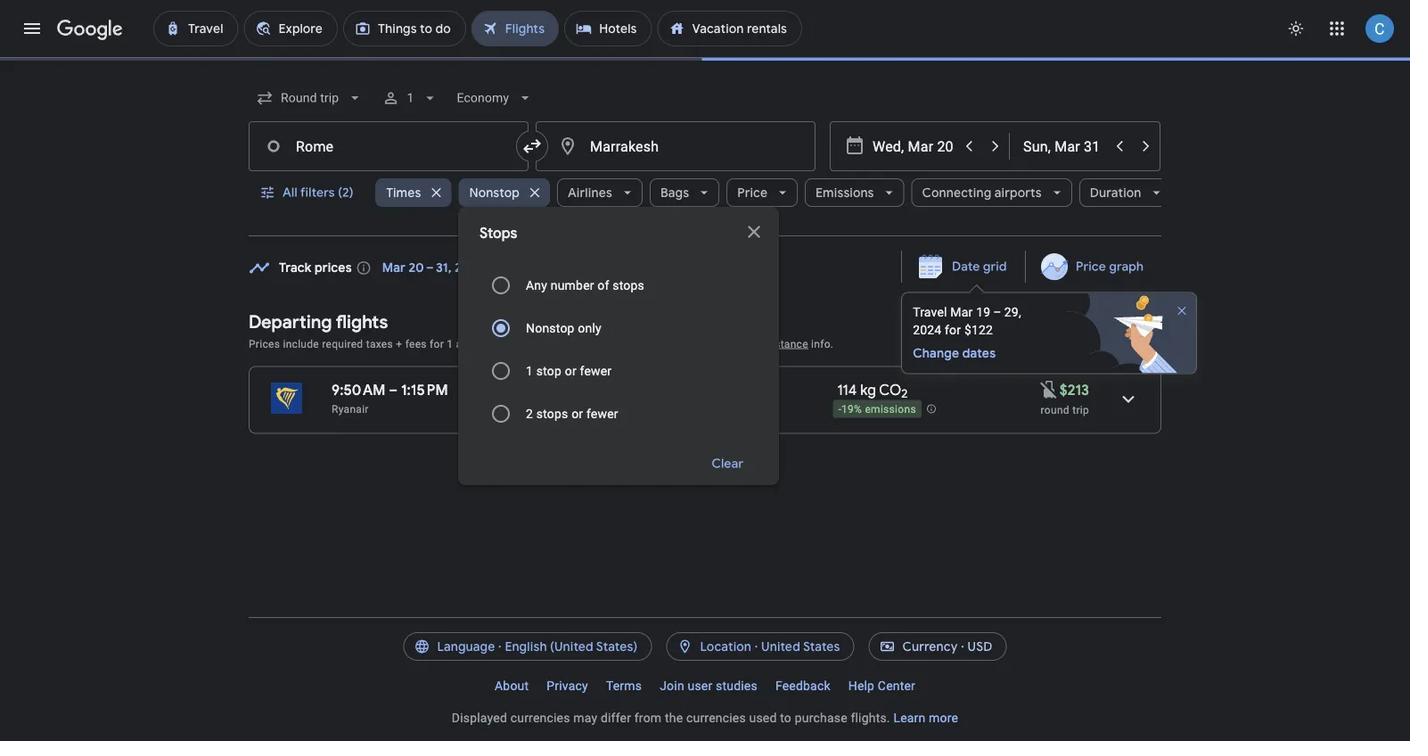 Task type: describe. For each thing, give the bounding box(es) containing it.
connecting airports button
[[912, 171, 1072, 214]]

mar 19 – 29, 2024
[[913, 305, 1022, 338]]

join
[[660, 678, 685, 693]]

about
[[495, 678, 529, 693]]

track
[[279, 260, 312, 276]]

flights
[[336, 310, 388, 333]]

language
[[437, 639, 495, 655]]

Return text field
[[1024, 122, 1106, 170]]

2 inside the stops option group
[[526, 406, 533, 421]]

1 currencies from the left
[[511, 710, 570, 725]]

main menu image
[[21, 18, 43, 39]]

dates
[[963, 346, 996, 362]]

times button
[[375, 171, 451, 214]]

2 fees from the left
[[618, 338, 640, 350]]

of
[[598, 278, 610, 293]]

user
[[688, 678, 713, 693]]

grid
[[984, 259, 1008, 275]]

departing flights main content
[[249, 251, 1217, 448]]

1 button
[[375, 77, 446, 120]]

date
[[953, 259, 981, 275]]

min
[[645, 381, 669, 399]]

help center link
[[840, 672, 925, 700]]

1 stop or fewer
[[526, 363, 612, 378]]

2 currencies from the left
[[687, 710, 746, 725]]

price graph
[[1076, 259, 1144, 275]]

leaves giovan battista pastine international airport at 9:50 am on wednesday, march 20 and arrives at marrakesh menara airport at 1:15 pm on wednesday, march 20. element
[[332, 381, 448, 399]]

airlines
[[568, 185, 612, 201]]

graph
[[1110, 259, 1144, 275]]

close dialog image
[[744, 221, 765, 243]]

sort
[[1087, 335, 1113, 351]]

flight details. leaves giovan battista pastine international airport at 9:50 am on wednesday, march 20 and arrives at marrakesh menara airport at 1:15 pm on wednesday, march 20. image
[[1108, 378, 1151, 421]]

find the best price region
[[249, 251, 1217, 374]]

track prices
[[279, 260, 352, 276]]

fewer for 2 stops or fewer
[[587, 406, 619, 421]]

fewer for 1 stop or fewer
[[580, 363, 612, 378]]

location
[[700, 639, 752, 655]]

any
[[526, 278, 548, 293]]

date grid
[[953, 259, 1008, 275]]

states
[[804, 639, 841, 655]]

$122
[[965, 323, 994, 338]]

this price for this flight doesn't include overhead bin access. if you need a carry-on bag, use the bags filter to update prices. image
[[1039, 379, 1060, 400]]

bags
[[660, 185, 689, 201]]

optional
[[487, 338, 530, 350]]

duration
[[1090, 185, 1142, 201]]

passenger assistance button
[[699, 338, 809, 350]]

price graph button
[[1030, 251, 1159, 283]]

help center
[[849, 678, 916, 693]]

join user studies
[[660, 678, 758, 693]]

times
[[386, 185, 421, 201]]

change dates button
[[913, 345, 1036, 363]]

20 – 31,
[[409, 260, 452, 276]]

displayed
[[452, 710, 508, 725]]

2024 for mar 20 – 31, 2024
[[455, 260, 485, 276]]

adult.
[[456, 338, 485, 350]]

cia
[[597, 403, 615, 415]]

bags button
[[650, 171, 719, 214]]

19%
[[842, 403, 863, 416]]

swap origin and destination. image
[[522, 136, 543, 157]]

and
[[575, 338, 594, 350]]

1 for 1 stop or fewer
[[526, 363, 533, 378]]

bag
[[597, 338, 615, 350]]

privacy link
[[538, 672, 597, 700]]

united
[[762, 639, 801, 655]]

ryanair
[[332, 403, 369, 415]]

Departure text field
[[873, 122, 955, 170]]

kg
[[861, 381, 877, 399]]

taxes
[[366, 338, 393, 350]]

emissions
[[816, 185, 874, 201]]

connecting
[[922, 185, 992, 201]]

feedback
[[776, 678, 831, 693]]

(united
[[550, 639, 594, 655]]

2024 for mar 19 – 29, 2024
[[913, 323, 942, 338]]

emissions
[[866, 403, 917, 416]]

departing
[[249, 310, 332, 333]]

(2)
[[338, 185, 354, 201]]

114
[[838, 381, 857, 399]]

0 vertical spatial stops
[[613, 278, 645, 293]]

bag fees button
[[597, 338, 640, 350]]

airlines button
[[557, 171, 643, 214]]

prices
[[315, 260, 352, 276]]

the
[[665, 710, 683, 725]]

departing flights
[[249, 310, 388, 333]]

4 hr 25 min cia – rak
[[597, 381, 669, 415]]

from
[[635, 710, 662, 725]]

hr
[[609, 381, 622, 399]]

join user studies link
[[651, 672, 767, 700]]

-
[[839, 403, 842, 416]]



Task type: vqa. For each thing, say whether or not it's contained in the screenshot.
"fewer" associated with 2 stops or fewer
yes



Task type: locate. For each thing, give the bounding box(es) containing it.
co
[[880, 381, 902, 399]]

Arrival time: 1:15 PM. text field
[[401, 381, 448, 399]]

2 horizontal spatial 1
[[526, 363, 533, 378]]

mar
[[382, 260, 406, 276], [951, 305, 974, 320]]

0 horizontal spatial mar
[[382, 260, 406, 276]]

2 up emissions
[[902, 386, 908, 402]]

– inside 9:50 am – 1:15 pm ryanair
[[389, 381, 398, 399]]

nonstop button
[[458, 171, 550, 214]]

for
[[945, 323, 962, 338], [430, 338, 444, 350]]

1 fees from the left
[[405, 338, 427, 350]]

clear button
[[691, 442, 765, 485]]

0 horizontal spatial nonstop
[[469, 185, 519, 201]]

for inside for $122 change dates
[[945, 323, 962, 338]]

None text field
[[249, 121, 529, 171], [536, 121, 816, 171], [249, 121, 529, 171], [536, 121, 816, 171]]

usd
[[968, 639, 993, 655]]

1 vertical spatial nonstop
[[526, 321, 575, 335]]

travel
[[913, 305, 951, 320]]

optional charges and bag fees
[[487, 338, 640, 350]]

1 horizontal spatial currencies
[[687, 710, 746, 725]]

date grid button
[[906, 251, 1022, 283]]

required
[[322, 338, 363, 350]]

or for stops
[[572, 406, 584, 421]]

price
[[737, 185, 768, 201], [1076, 259, 1107, 275]]

0 vertical spatial or
[[565, 363, 577, 378]]

learn more link
[[894, 710, 959, 725]]

2024 right '20 – 31,'
[[455, 260, 485, 276]]

close image
[[1176, 304, 1190, 318]]

0 horizontal spatial 2024
[[455, 260, 485, 276]]

2 stops or fewer
[[526, 406, 619, 421]]

0 vertical spatial 2
[[902, 386, 908, 402]]

mar for 19 – 29,
[[951, 305, 974, 320]]

price up close dialog 'image'
[[737, 185, 768, 201]]

fewer up "4"
[[580, 363, 612, 378]]

clear
[[712, 456, 744, 472]]

2 vertical spatial 1
[[526, 363, 533, 378]]

0 horizontal spatial stops
[[537, 406, 569, 421]]

– inside the 4 hr 25 min cia – rak
[[615, 403, 622, 415]]

fees right the bag
[[618, 338, 640, 350]]

0 horizontal spatial currencies
[[511, 710, 570, 725]]

0 horizontal spatial 1
[[407, 91, 414, 105]]

2024
[[455, 260, 485, 276], [913, 323, 942, 338]]

by:
[[1116, 335, 1134, 351]]

9:50 am – 1:15 pm ryanair
[[332, 381, 448, 415]]

about link
[[486, 672, 538, 700]]

Departure time: 9:50 AM. text field
[[332, 381, 386, 399]]

privacy
[[547, 678, 589, 693]]

all filters (2) button
[[249, 171, 368, 214]]

passenger assistance
[[699, 338, 809, 350]]

sort by:
[[1087, 335, 1134, 351]]

0 vertical spatial 2024
[[455, 260, 485, 276]]

1 vertical spatial mar
[[951, 305, 974, 320]]

united states
[[762, 639, 841, 655]]

2 down "1 stop or fewer"
[[526, 406, 533, 421]]

1 for 1
[[407, 91, 414, 105]]

round
[[1041, 404, 1070, 416]]

1 vertical spatial 2
[[526, 406, 533, 421]]

0 horizontal spatial 2
[[526, 406, 533, 421]]

1 horizontal spatial fees
[[618, 338, 640, 350]]

–
[[389, 381, 398, 399], [615, 403, 622, 415]]

nonstop
[[469, 185, 519, 201], [526, 321, 575, 335]]

prices include required taxes + fees for 1 adult.
[[249, 338, 485, 350]]

price left graph
[[1076, 259, 1107, 275]]

for left $122
[[945, 323, 962, 338]]

learn
[[894, 710, 926, 725]]

+
[[396, 338, 403, 350]]

2024 down travel
[[913, 323, 942, 338]]

terms link
[[597, 672, 651, 700]]

1 horizontal spatial stops
[[613, 278, 645, 293]]

mar up $122
[[951, 305, 974, 320]]

1:15 pm
[[401, 381, 448, 399]]

trip
[[1073, 404, 1090, 416]]

passenger
[[699, 338, 752, 350]]

– left 1:15 pm
[[389, 381, 398, 399]]

0 vertical spatial –
[[389, 381, 398, 399]]

0 vertical spatial mar
[[382, 260, 406, 276]]

nonstop up stops
[[469, 185, 519, 201]]

1 horizontal spatial 1
[[447, 338, 453, 350]]

19 – 29,
[[977, 305, 1022, 320]]

mar 20 – 31, 2024
[[382, 260, 485, 276]]

1 vertical spatial price
[[1076, 259, 1107, 275]]

0 vertical spatial nonstop
[[469, 185, 519, 201]]

or for stop
[[565, 363, 577, 378]]

2
[[902, 386, 908, 402], [526, 406, 533, 421]]

nonstop for nonstop only
[[526, 321, 575, 335]]

differ
[[601, 710, 632, 725]]

0 vertical spatial 1
[[407, 91, 414, 105]]

2 inside the 114 kg co 2
[[902, 386, 908, 402]]

0 vertical spatial price
[[737, 185, 768, 201]]

mar for 20 – 31,
[[382, 260, 406, 276]]

or right 'stop'
[[565, 363, 577, 378]]

none search field containing stops
[[249, 77, 1172, 485]]

1 inside popup button
[[407, 91, 414, 105]]

None search field
[[249, 77, 1172, 485]]

terms
[[606, 678, 642, 693]]

1 horizontal spatial mar
[[951, 305, 974, 320]]

1 vertical spatial fewer
[[587, 406, 619, 421]]

0 horizontal spatial price
[[737, 185, 768, 201]]

filters
[[300, 185, 335, 201]]

fees right +
[[405, 338, 427, 350]]

nonstop for nonstop
[[469, 185, 519, 201]]

1 vertical spatial 1
[[447, 338, 453, 350]]

1 vertical spatial 2024
[[913, 323, 942, 338]]

1 horizontal spatial 2024
[[913, 323, 942, 338]]

prices
[[249, 338, 280, 350]]

1 vertical spatial –
[[615, 403, 622, 415]]

price for price
[[737, 185, 768, 201]]

stops down 'stop'
[[537, 406, 569, 421]]

total duration 4 hr 25 min. element
[[597, 381, 713, 402]]

0 vertical spatial fewer
[[580, 363, 612, 378]]

stops
[[613, 278, 645, 293], [537, 406, 569, 421]]

sort by: button
[[1080, 327, 1162, 359]]

stop
[[537, 363, 562, 378]]

price for price graph
[[1076, 259, 1107, 275]]

learn more about tracked prices image
[[356, 260, 372, 276]]

– down hr
[[615, 403, 622, 415]]

currencies down "join user studies" 'link'
[[687, 710, 746, 725]]

mar right learn more about tracked prices image
[[382, 260, 406, 276]]

loading results progress bar
[[0, 57, 1411, 61]]

stops option group
[[480, 264, 758, 435]]

fewer down "4"
[[587, 406, 619, 421]]

currencies down privacy link
[[511, 710, 570, 725]]

nonstop up charges
[[526, 321, 575, 335]]

number
[[551, 278, 595, 293]]

all filters (2)
[[283, 185, 354, 201]]

nonstop inside the stops option group
[[526, 321, 575, 335]]

all
[[283, 185, 298, 201]]

stops right of
[[613, 278, 645, 293]]

1 horizontal spatial nonstop
[[526, 321, 575, 335]]

1 vertical spatial or
[[572, 406, 584, 421]]

english (united states)
[[505, 639, 638, 655]]

assistance
[[755, 338, 809, 350]]

1 horizontal spatial –
[[615, 403, 622, 415]]

213 US dollars text field
[[1060, 381, 1090, 399]]

1 inside the departing flights main content
[[447, 338, 453, 350]]

may
[[574, 710, 598, 725]]

stops
[[480, 224, 518, 243]]

1 horizontal spatial for
[[945, 323, 962, 338]]

include
[[283, 338, 319, 350]]

0 horizontal spatial –
[[389, 381, 398, 399]]

0 horizontal spatial fees
[[405, 338, 427, 350]]

1 inside the stops option group
[[526, 363, 533, 378]]

round trip
[[1041, 404, 1090, 416]]

25
[[626, 381, 642, 399]]

0 horizontal spatial for
[[430, 338, 444, 350]]

currency
[[903, 639, 958, 655]]

fees
[[405, 338, 427, 350], [618, 338, 640, 350]]

1 horizontal spatial price
[[1076, 259, 1107, 275]]

1 horizontal spatial 2
[[902, 386, 908, 402]]

change
[[913, 346, 960, 362]]

1
[[407, 91, 414, 105], [447, 338, 453, 350], [526, 363, 533, 378]]

rak
[[622, 403, 643, 415]]

price inside button
[[1076, 259, 1107, 275]]

9:50 am
[[332, 381, 386, 399]]

english
[[505, 639, 547, 655]]

studies
[[716, 678, 758, 693]]

or left cia
[[572, 406, 584, 421]]

nonstop inside popup button
[[469, 185, 519, 201]]

2024 inside mar 19 – 29, 2024
[[913, 323, 942, 338]]

used
[[750, 710, 777, 725]]

for left adult.
[[430, 338, 444, 350]]

for $122 change dates
[[913, 323, 996, 362]]

1 vertical spatial stops
[[537, 406, 569, 421]]

or
[[565, 363, 577, 378], [572, 406, 584, 421]]

change appearance image
[[1275, 7, 1318, 50]]

price inside popup button
[[737, 185, 768, 201]]

None field
[[249, 82, 371, 114], [450, 82, 541, 114], [249, 82, 371, 114], [450, 82, 541, 114]]

charges
[[532, 338, 572, 350]]

to
[[781, 710, 792, 725]]

purchase
[[795, 710, 848, 725]]

airports
[[995, 185, 1042, 201]]

mar inside mar 19 – 29, 2024
[[951, 305, 974, 320]]

4
[[597, 381, 605, 399]]



